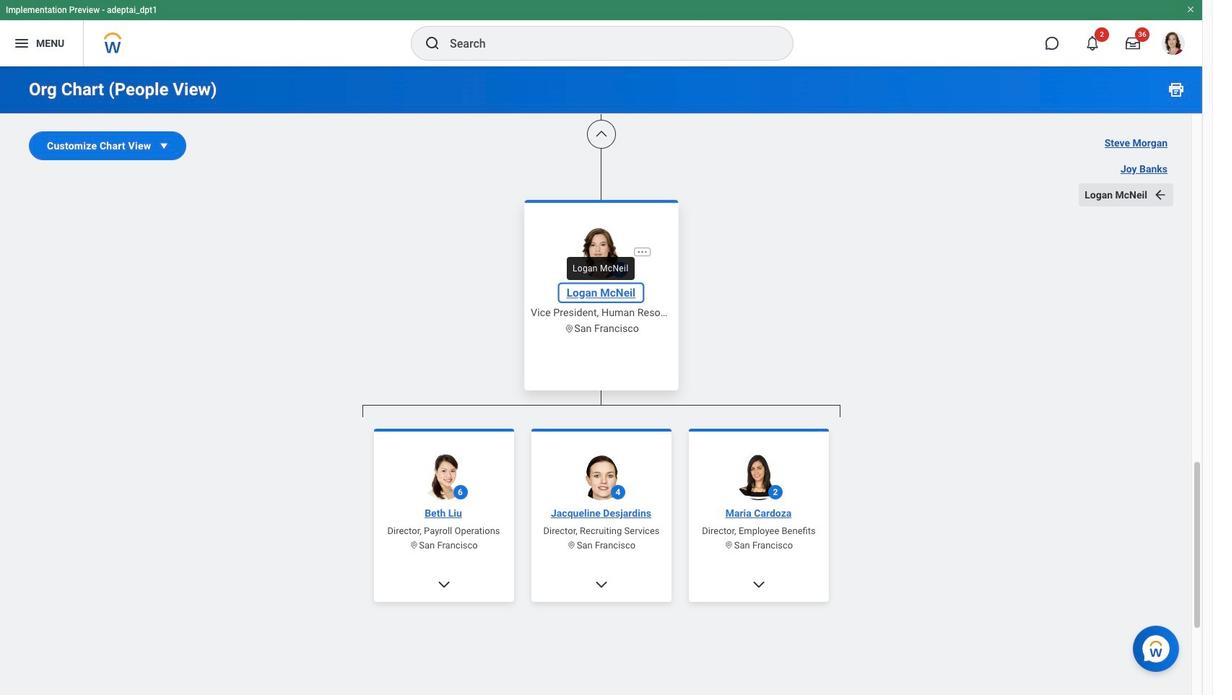 Task type: describe. For each thing, give the bounding box(es) containing it.
arrow left image
[[1154, 188, 1168, 202]]

logan mcneil, logan mcneil, 3 direct reports element
[[362, 417, 841, 696]]

2 chevron down image from the left
[[594, 578, 609, 592]]

related actions image
[[636, 246, 648, 258]]

1 horizontal spatial location image
[[564, 323, 574, 334]]

profile logan mcneil image
[[1163, 32, 1186, 58]]

print org chart image
[[1168, 81, 1186, 98]]

justify image
[[13, 35, 30, 52]]

caret down image
[[157, 139, 171, 153]]

location image for chevron down image
[[725, 541, 734, 551]]

chevron up image
[[594, 127, 609, 142]]

Search Workday  search field
[[450, 27, 764, 59]]



Task type: locate. For each thing, give the bounding box(es) containing it.
0 horizontal spatial location image
[[410, 541, 419, 551]]

1 horizontal spatial chevron down image
[[594, 578, 609, 592]]

banner
[[0, 0, 1203, 66]]

tooltip
[[563, 253, 639, 285]]

notifications large image
[[1086, 36, 1100, 51]]

search image
[[424, 35, 441, 52]]

chevron down image
[[752, 578, 766, 592]]

0 horizontal spatial chevron down image
[[437, 578, 451, 592]]

close environment banner image
[[1187, 5, 1196, 14]]

location image
[[564, 323, 574, 334], [410, 541, 419, 551], [725, 541, 734, 551]]

chevron down image
[[437, 578, 451, 592], [594, 578, 609, 592]]

2 horizontal spatial location image
[[725, 541, 734, 551]]

location image
[[567, 541, 577, 551]]

main content
[[0, 0, 1203, 696]]

inbox large image
[[1126, 36, 1141, 51]]

location image for 1st chevron down icon
[[410, 541, 419, 551]]

1 chevron down image from the left
[[437, 578, 451, 592]]



Task type: vqa. For each thing, say whether or not it's contained in the screenshot.
banner
yes



